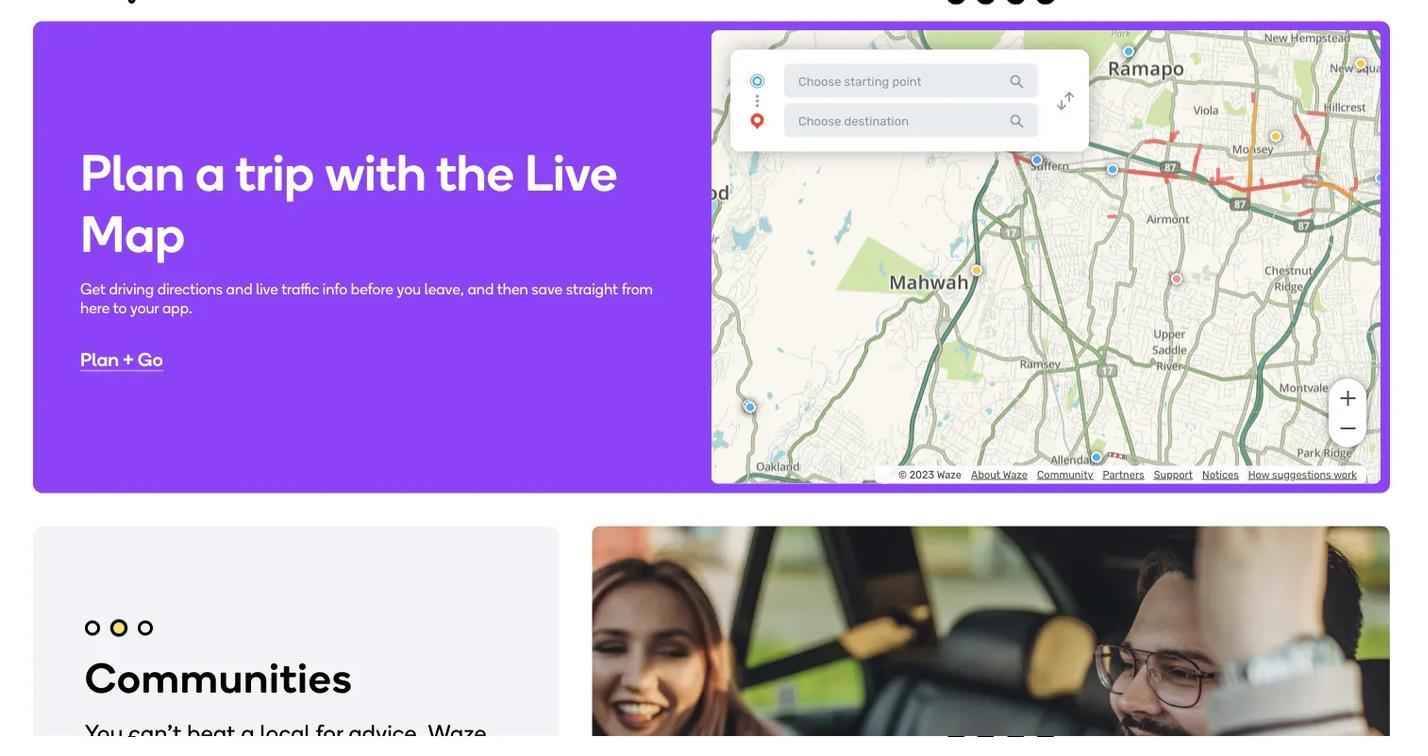 Task type: locate. For each thing, give the bounding box(es) containing it.
info
[[323, 280, 348, 298]]

to
[[113, 299, 127, 317]]

plan left the '+'
[[80, 348, 119, 371]]

live
[[256, 280, 278, 298]]

with
[[325, 142, 426, 204]]

plan + go link
[[80, 348, 163, 371]]

1 and from the left
[[226, 280, 253, 298]]

get driving directions and live traffic info before you leave, and then save straight from here to your app.
[[80, 280, 653, 317]]

from
[[622, 280, 653, 298]]

looking through the drivers side window a bearded man with glasses grins widely, a women in the passengers seat is smiling while leaning forward. image
[[593, 526, 1391, 737]]

and left live
[[226, 280, 253, 298]]

and left "then"
[[468, 280, 494, 298]]

plan left 'a'
[[80, 142, 185, 204]]

and
[[226, 280, 253, 298], [468, 280, 494, 298]]

your
[[130, 299, 159, 317]]

traffic
[[282, 280, 319, 298]]

1 horizontal spatial and
[[468, 280, 494, 298]]

plan
[[80, 142, 185, 204], [80, 348, 119, 371]]

plan inside the plan a trip with the live map
[[80, 142, 185, 204]]

0 vertical spatial plan
[[80, 142, 185, 204]]

plan for plan a trip with the live map
[[80, 142, 185, 204]]

1 plan from the top
[[80, 142, 185, 204]]

plan + go
[[80, 348, 163, 371]]

here
[[80, 299, 110, 317]]

straight
[[566, 280, 618, 298]]

you
[[397, 280, 421, 298]]

0 horizontal spatial and
[[226, 280, 253, 298]]

2 plan from the top
[[80, 348, 119, 371]]

driving
[[109, 280, 154, 298]]

before
[[351, 280, 394, 298]]

1 vertical spatial plan
[[80, 348, 119, 371]]



Task type: vqa. For each thing, say whether or not it's contained in the screenshot.
you
yes



Task type: describe. For each thing, give the bounding box(es) containing it.
2 and from the left
[[468, 280, 494, 298]]

plan a trip with the live map
[[80, 142, 618, 265]]

leave,
[[425, 280, 464, 298]]

map
[[80, 203, 185, 265]]

directions
[[157, 280, 223, 298]]

then
[[497, 280, 528, 298]]

plan for plan + go
[[80, 348, 119, 371]]

trip
[[235, 142, 315, 204]]

go
[[138, 348, 163, 371]]

a
[[195, 142, 226, 204]]

+
[[123, 348, 134, 371]]

communities
[[85, 653, 353, 703]]

the
[[436, 142, 514, 204]]

save
[[532, 280, 563, 298]]

get
[[80, 280, 106, 298]]

app.
[[162, 299, 192, 317]]

live
[[525, 142, 618, 204]]



